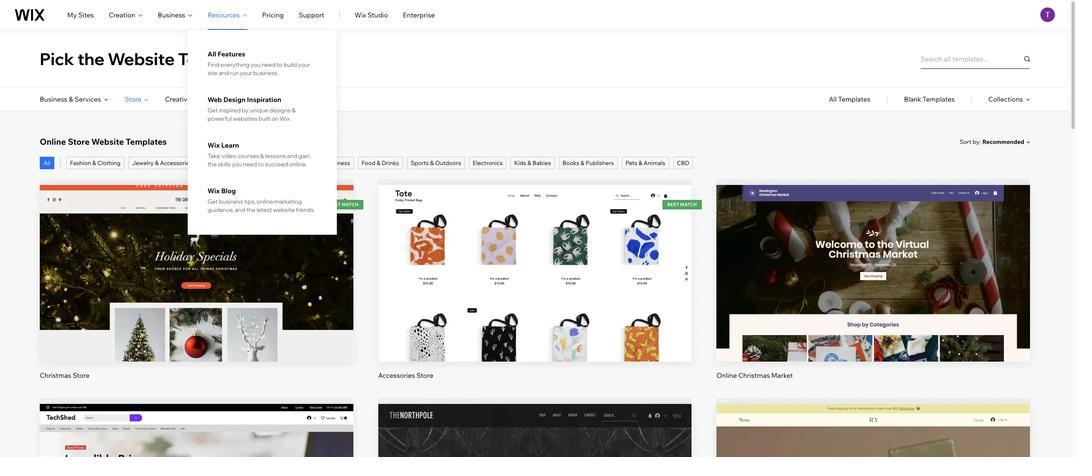 Task type: vqa. For each thing, say whether or not it's contained in the screenshot.
Online Christmas Market group
yes



Task type: locate. For each thing, give the bounding box(es) containing it.
store for accessories store
[[417, 371, 434, 379]]

kids & babies link
[[511, 157, 555, 169]]

edit button inside christmas store group
[[177, 251, 216, 271]]

store for christmas store
[[73, 371, 90, 379]]

online
[[40, 136, 66, 147], [717, 371, 738, 379]]

0 horizontal spatial edit button
[[177, 251, 216, 271]]

and down the business
[[235, 206, 245, 214]]

the for wix blog
[[247, 206, 256, 214]]

1 vertical spatial your
[[240, 69, 252, 77]]

wix learn take video courses & lessons and gain the skills you need to succeed online.
[[208, 141, 310, 168]]

get inside web design inspiration get inspired by unique designs & powerful websites built on wix.
[[208, 107, 218, 114]]

wix up the guidance,
[[208, 187, 220, 195]]

business inside categories by subject element
[[40, 95, 67, 103]]

1 edit from the left
[[190, 257, 203, 265]]

0 horizontal spatial blog
[[221, 187, 236, 195]]

0 horizontal spatial and
[[219, 69, 229, 77]]

& for beauty & wellness
[[321, 159, 325, 167]]

online store website templates - home goods store image
[[717, 404, 1031, 457]]

christmas inside online christmas market 'group'
[[739, 371, 771, 379]]

& right the fashion
[[92, 159, 96, 167]]

need down courses on the left top of page
[[243, 160, 257, 168]]

enterprise link
[[403, 10, 435, 20]]

1 horizontal spatial and
[[235, 206, 245, 214]]

blog up designs
[[275, 95, 289, 103]]

all for all templates
[[830, 95, 838, 103]]

1 horizontal spatial online
[[717, 371, 738, 379]]

0 horizontal spatial christmas
[[40, 371, 71, 379]]

creation button
[[109, 10, 143, 20]]

2 horizontal spatial and
[[287, 152, 297, 160]]

& right the jewelry
[[155, 159, 159, 167]]

2 edit button from the left
[[854, 251, 894, 271]]

& right books
[[581, 159, 585, 167]]

edit button
[[177, 251, 216, 271], [854, 251, 894, 271]]

2 horizontal spatial templates
[[923, 95, 956, 103]]

wix for wix studio
[[355, 11, 366, 19]]

enterprise
[[403, 11, 435, 19]]

you down "all features" link
[[251, 61, 261, 68]]

and inside wix blog get business tips, online marketing guidance, and the latest website trends.
[[235, 206, 245, 214]]

and left run at left
[[219, 69, 229, 77]]

creation
[[109, 11, 135, 19]]

1 christmas from the left
[[40, 371, 71, 379]]

1 horizontal spatial business
[[158, 11, 185, 19]]

all link
[[40, 157, 54, 169]]

get inside wix blog get business tips, online marketing guidance, and the latest website trends.
[[208, 198, 218, 205]]

the inside wix blog get business tips, online marketing guidance, and the latest website trends.
[[247, 206, 256, 214]]

0 vertical spatial online
[[40, 136, 66, 147]]

1 edit button from the left
[[177, 251, 216, 271]]

wix inside wix blog get business tips, online marketing guidance, and the latest website trends.
[[208, 187, 220, 195]]

2 view button from the left
[[854, 279, 894, 299]]

online store website templates - backpack store image
[[378, 404, 692, 457]]

the right pick
[[78, 48, 105, 69]]

view button inside christmas store group
[[177, 279, 216, 299]]

1 horizontal spatial christmas
[[739, 371, 771, 379]]

& left the services
[[69, 95, 73, 103]]

2 vertical spatial all
[[44, 159, 50, 167]]

0 horizontal spatial business
[[40, 95, 67, 103]]

web design inspiration link
[[208, 95, 317, 104]]

you
[[251, 61, 261, 68], [232, 160, 242, 168]]

online for online christmas market
[[717, 371, 738, 379]]

1 get from the top
[[208, 107, 218, 114]]

get up the guidance,
[[208, 198, 218, 205]]

0 horizontal spatial all
[[44, 159, 50, 167]]

marketing
[[274, 198, 302, 205]]

1 vertical spatial business
[[40, 95, 67, 103]]

0 vertical spatial the
[[78, 48, 105, 69]]

arts
[[204, 159, 215, 167]]

1 vertical spatial you
[[232, 160, 242, 168]]

sports & outdoors link
[[407, 157, 465, 169]]

& right "sports"
[[430, 159, 434, 167]]

1 horizontal spatial need
[[262, 61, 276, 68]]

and up online.
[[287, 152, 297, 160]]

business button
[[158, 10, 193, 20]]

home & decor
[[250, 159, 289, 167]]

site
[[208, 69, 218, 77]]

0 horizontal spatial need
[[243, 160, 257, 168]]

sports
[[411, 159, 429, 167]]

electronics link
[[469, 157, 507, 169]]

need
[[262, 61, 276, 68], [243, 160, 257, 168]]

0 horizontal spatial online
[[40, 136, 66, 147]]

online inside 'group'
[[717, 371, 738, 379]]

my
[[67, 11, 77, 19]]

get up powerful on the top left of the page
[[208, 107, 218, 114]]

by
[[242, 107, 249, 114]]

the inside wix learn take video courses & lessons and gain the skills you need to succeed online.
[[208, 160, 217, 168]]

business inside "popup button"
[[158, 11, 185, 19]]

view inside christmas store group
[[189, 285, 204, 293]]

1 vertical spatial accessories
[[378, 371, 415, 379]]

pricing link
[[262, 10, 284, 20]]

view button inside online christmas market 'group'
[[854, 279, 894, 299]]

categories by subject element
[[40, 88, 296, 110]]

beauty
[[301, 159, 320, 167]]

& left decor
[[268, 159, 271, 167]]

edit inside christmas store group
[[190, 257, 203, 265]]

resources
[[208, 11, 240, 19]]

to down courses on the left top of page
[[258, 160, 264, 168]]

1 horizontal spatial all
[[208, 50, 216, 58]]

wix studio
[[355, 11, 388, 19]]

& down the wix learn link
[[260, 152, 264, 160]]

view button for christmas store
[[177, 279, 216, 299]]

you inside all features find everything you need to build your site and run your business.
[[251, 61, 261, 68]]

1 vertical spatial all
[[830, 95, 838, 103]]

1 horizontal spatial your
[[298, 61, 310, 68]]

& right kids
[[528, 159, 532, 167]]

0 vertical spatial wix
[[355, 11, 366, 19]]

2 horizontal spatial all
[[830, 95, 838, 103]]

1 horizontal spatial you
[[251, 61, 261, 68]]

and
[[219, 69, 229, 77], [287, 152, 297, 160], [235, 206, 245, 214]]

your right build
[[298, 61, 310, 68]]

1 horizontal spatial edit
[[868, 257, 880, 265]]

christmas
[[40, 371, 71, 379], [739, 371, 771, 379]]

need up business.
[[262, 61, 276, 68]]

blog up the business
[[221, 187, 236, 195]]

home
[[250, 159, 266, 167]]

0 vertical spatial accessories
[[160, 159, 192, 167]]

the down the tips,
[[247, 206, 256, 214]]

template
[[178, 48, 253, 69]]

the down take
[[208, 160, 217, 168]]

None search field
[[921, 49, 1031, 69]]

the
[[78, 48, 105, 69], [208, 160, 217, 168], [247, 206, 256, 214]]

wix inside wix learn take video courses & lessons and gain the skills you need to succeed online.
[[208, 141, 220, 149]]

0 vertical spatial need
[[262, 61, 276, 68]]

2 vertical spatial and
[[235, 206, 245, 214]]

blank templates
[[905, 95, 956, 103]]

0 vertical spatial all
[[208, 50, 216, 58]]

& for arts & crafts
[[217, 159, 220, 167]]

& right pets in the right of the page
[[639, 159, 643, 167]]

1 view button from the left
[[177, 279, 216, 299]]

video
[[221, 152, 237, 160]]

& right beauty
[[321, 159, 325, 167]]

my sites link
[[67, 10, 94, 20]]

blog
[[275, 95, 289, 103], [221, 187, 236, 195]]

0 horizontal spatial to
[[258, 160, 264, 168]]

online store website templates
[[40, 136, 167, 147]]

business for business & services
[[40, 95, 67, 103]]

features
[[218, 50, 245, 58]]

0 vertical spatial and
[[219, 69, 229, 77]]

2 view from the left
[[866, 285, 882, 293]]

electronics
[[473, 159, 503, 167]]

courses
[[238, 152, 259, 160]]

0 horizontal spatial edit
[[190, 257, 203, 265]]

online for online store website templates
[[40, 136, 66, 147]]

fashion & clothing link
[[66, 157, 124, 169]]

templates inside all templates link
[[839, 95, 871, 103]]

0 horizontal spatial accessories
[[160, 159, 192, 167]]

beauty & wellness
[[301, 159, 350, 167]]

online store website templates - electronics store image
[[40, 404, 354, 457]]

to left build
[[277, 61, 283, 68]]

& right food
[[377, 159, 381, 167]]

resources group
[[188, 30, 337, 235]]

0 vertical spatial to
[[277, 61, 283, 68]]

to inside all features find everything you need to build your site and run your business.
[[277, 61, 283, 68]]

1 horizontal spatial templates
[[839, 95, 871, 103]]

built
[[259, 115, 271, 122]]

business
[[219, 198, 243, 205]]

Search search field
[[921, 49, 1031, 69]]

all for all
[[44, 159, 50, 167]]

1 vertical spatial need
[[243, 160, 257, 168]]

view button
[[177, 279, 216, 299], [854, 279, 894, 299]]

1 horizontal spatial edit button
[[854, 251, 894, 271]]

web
[[208, 95, 222, 104]]

1 vertical spatial blog
[[221, 187, 236, 195]]

sort
[[961, 138, 972, 145]]

0 vertical spatial blog
[[275, 95, 289, 103]]

all inside generic categories element
[[830, 95, 838, 103]]

business
[[158, 11, 185, 19], [40, 95, 67, 103]]

clothing
[[97, 159, 121, 167]]

& for sports & outdoors
[[430, 159, 434, 167]]

wix blog link
[[208, 187, 317, 195]]

online store website templates - christmas store image
[[40, 185, 354, 361]]

1 vertical spatial get
[[208, 198, 218, 205]]

wix left studio
[[355, 11, 366, 19]]

support link
[[299, 10, 325, 20]]

edit
[[190, 257, 203, 265], [868, 257, 880, 265]]

1 horizontal spatial the
[[208, 160, 217, 168]]

1 horizontal spatial view
[[866, 285, 882, 293]]

templates inside blank templates link
[[923, 95, 956, 103]]

& for books & publishers
[[581, 159, 585, 167]]

0 horizontal spatial you
[[232, 160, 242, 168]]

0 vertical spatial website
[[108, 48, 175, 69]]

& right designs
[[292, 107, 296, 114]]

view inside online christmas market 'group'
[[866, 285, 882, 293]]

blog inside wix blog get business tips, online marketing guidance, and the latest website trends.
[[221, 187, 236, 195]]

online christmas market
[[717, 371, 794, 379]]

website
[[273, 206, 295, 214]]

inspired
[[219, 107, 241, 114]]

1 horizontal spatial blog
[[275, 95, 289, 103]]

1 vertical spatial to
[[258, 160, 264, 168]]

all for all features find everything you need to build your site and run your business.
[[208, 50, 216, 58]]

1 view from the left
[[189, 285, 204, 293]]

wix for wix blog get business tips, online marketing guidance, and the latest website trends.
[[208, 187, 220, 195]]

need inside wix learn take video courses & lessons and gain the skills you need to succeed online.
[[243, 160, 257, 168]]

0 vertical spatial business
[[158, 11, 185, 19]]

edit button for christmas store
[[177, 251, 216, 271]]

edit inside online christmas market 'group'
[[868, 257, 880, 265]]

accessories inside group
[[378, 371, 415, 379]]

1 vertical spatial wix
[[208, 141, 220, 149]]

edit button inside online christmas market 'group'
[[854, 251, 894, 271]]

edit for christmas store
[[190, 257, 203, 265]]

& right the arts
[[217, 159, 220, 167]]

pets
[[626, 159, 638, 167]]

2 get from the top
[[208, 198, 218, 205]]

1 vertical spatial and
[[287, 152, 297, 160]]

& for business & services
[[69, 95, 73, 103]]

2 edit from the left
[[868, 257, 880, 265]]

& inside categories by subject element
[[69, 95, 73, 103]]

0 vertical spatial you
[[251, 61, 261, 68]]

2 horizontal spatial the
[[247, 206, 256, 214]]

market
[[772, 371, 794, 379]]

website
[[108, 48, 175, 69], [92, 136, 124, 147]]

generic categories element
[[830, 88, 1031, 110]]

you down video
[[232, 160, 242, 168]]

to inside wix learn take video courses & lessons and gain the skills you need to succeed online.
[[258, 160, 264, 168]]

0 horizontal spatial view button
[[177, 279, 216, 299]]

studio
[[368, 11, 388, 19]]

2 christmas from the left
[[739, 371, 771, 379]]

and inside all features find everything you need to build your site and run your business.
[[219, 69, 229, 77]]

1 horizontal spatial accessories
[[378, 371, 415, 379]]

fashion & clothing
[[70, 159, 121, 167]]

food
[[362, 159, 376, 167]]

designs
[[269, 107, 291, 114]]

drinks
[[382, 159, 399, 167]]

your right run at left
[[240, 69, 252, 77]]

view button for online christmas market
[[854, 279, 894, 299]]

& inside "link"
[[217, 159, 220, 167]]

1 vertical spatial the
[[208, 160, 217, 168]]

learn
[[221, 141, 239, 149]]

2 vertical spatial wix
[[208, 187, 220, 195]]

1 horizontal spatial view button
[[854, 279, 894, 299]]

all
[[208, 50, 216, 58], [830, 95, 838, 103], [44, 159, 50, 167]]

1 horizontal spatial to
[[277, 61, 283, 68]]

all inside all features find everything you need to build your site and run your business.
[[208, 50, 216, 58]]

0 horizontal spatial view
[[189, 285, 204, 293]]

1 vertical spatial online
[[717, 371, 738, 379]]

0 vertical spatial get
[[208, 107, 218, 114]]

1 vertical spatial website
[[92, 136, 124, 147]]

trends.
[[296, 206, 315, 214]]

2 vertical spatial the
[[247, 206, 256, 214]]

wix up take
[[208, 141, 220, 149]]

profile image image
[[1041, 7, 1056, 22]]

templates
[[839, 95, 871, 103], [923, 95, 956, 103], [126, 136, 167, 147]]

babies
[[533, 159, 551, 167]]



Task type: describe. For each thing, give the bounding box(es) containing it.
all features find everything you need to build your site and run your business.
[[208, 50, 310, 77]]

food & drinks link
[[358, 157, 403, 169]]

& inside web design inspiration get inspired by unique designs & powerful websites built on wix.
[[292, 107, 296, 114]]

0 horizontal spatial your
[[240, 69, 252, 77]]

wix learn link
[[208, 141, 317, 149]]

build
[[284, 61, 297, 68]]

support
[[299, 11, 325, 19]]

website for store
[[92, 136, 124, 147]]

on
[[272, 115, 279, 122]]

all features link
[[208, 50, 317, 58]]

& for kids & babies
[[528, 159, 532, 167]]

0 horizontal spatial templates
[[126, 136, 167, 147]]

resources button
[[208, 10, 247, 20]]

design
[[224, 95, 246, 104]]

view for online christmas market
[[866, 285, 882, 293]]

take
[[208, 152, 220, 160]]

wix studio link
[[355, 10, 388, 20]]

wellness
[[326, 159, 350, 167]]

christmas store
[[40, 371, 90, 379]]

christmas inside christmas store group
[[40, 371, 71, 379]]

cbd
[[677, 159, 690, 167]]

books & publishers link
[[559, 157, 618, 169]]

you inside wix learn take video courses & lessons and gain the skills you need to succeed online.
[[232, 160, 242, 168]]

edit button for online christmas market
[[854, 251, 894, 271]]

online store website templates - online christmas market image
[[717, 185, 1031, 361]]

inspiration
[[247, 95, 282, 104]]

christmas store group
[[40, 179, 354, 380]]

& for home & decor
[[268, 159, 271, 167]]

outdoors
[[436, 159, 462, 167]]

my sites
[[67, 11, 94, 19]]

online christmas market group
[[717, 179, 1031, 380]]

pets & animals link
[[622, 157, 670, 169]]

cbd link
[[674, 157, 694, 169]]

succeed
[[265, 160, 288, 168]]

& for food & drinks
[[377, 159, 381, 167]]

categories. use the left and right arrow keys to navigate the menu element
[[0, 88, 1071, 110]]

blog inside categories by subject element
[[275, 95, 289, 103]]

templates for all templates
[[839, 95, 871, 103]]

kids & babies
[[515, 159, 551, 167]]

the for wix learn
[[208, 160, 217, 168]]

run
[[230, 69, 239, 77]]

beauty & wellness link
[[297, 157, 354, 169]]

online store website templates - accessories store image
[[378, 185, 692, 361]]

business.
[[253, 69, 279, 77]]

fashion
[[70, 159, 91, 167]]

kids
[[515, 159, 527, 167]]

crafts
[[222, 159, 238, 167]]

0 horizontal spatial the
[[78, 48, 105, 69]]

powerful
[[208, 115, 232, 122]]

latest
[[257, 206, 272, 214]]

pets & animals
[[626, 159, 666, 167]]

blank
[[905, 95, 922, 103]]

pick
[[40, 48, 74, 69]]

find
[[208, 61, 219, 68]]

web design inspiration get inspired by unique designs & powerful websites built on wix.
[[208, 95, 296, 122]]

sort by:
[[961, 138, 982, 145]]

and inside wix learn take video courses & lessons and gain the skills you need to succeed online.
[[287, 152, 297, 160]]

tips,
[[244, 198, 256, 205]]

love
[[289, 48, 328, 69]]

jewelry
[[132, 159, 154, 167]]

wix for wix learn take video courses & lessons and gain the skills you need to succeed online.
[[208, 141, 220, 149]]

collections
[[989, 95, 1024, 103]]

guidance,
[[208, 206, 234, 214]]

store inside categories by subject element
[[125, 95, 142, 103]]

wix blog get business tips, online marketing guidance, and the latest website trends.
[[208, 187, 315, 214]]

online.
[[289, 160, 307, 168]]

wix.
[[280, 115, 291, 122]]

services
[[75, 95, 101, 103]]

jewelry & accessories
[[132, 159, 192, 167]]

online
[[257, 198, 273, 205]]

0 vertical spatial your
[[298, 61, 310, 68]]

accessories store group
[[378, 179, 692, 380]]

all templates link
[[830, 88, 871, 110]]

decor
[[273, 159, 289, 167]]

arts & crafts
[[204, 159, 238, 167]]

sports & outdoors
[[411, 159, 462, 167]]

publishers
[[586, 159, 614, 167]]

pick the website template you love
[[40, 48, 328, 69]]

gain
[[299, 152, 310, 160]]

need inside all features find everything you need to build your site and run your business.
[[262, 61, 276, 68]]

sites
[[78, 11, 94, 19]]

store for online store website templates
[[68, 136, 90, 147]]

websites
[[233, 115, 258, 122]]

edit for online christmas market
[[868, 257, 880, 265]]

skills
[[218, 160, 231, 168]]

templates for blank templates
[[923, 95, 956, 103]]

& for fashion & clothing
[[92, 159, 96, 167]]

all templates
[[830, 95, 871, 103]]

books & publishers
[[563, 159, 614, 167]]

community
[[215, 95, 251, 103]]

creative
[[165, 95, 191, 103]]

by:
[[974, 138, 982, 145]]

lessons
[[265, 152, 286, 160]]

view for christmas store
[[189, 285, 204, 293]]

recommended
[[983, 138, 1025, 146]]

& for pets & animals
[[639, 159, 643, 167]]

you
[[256, 48, 286, 69]]

unique
[[250, 107, 268, 114]]

home & decor link
[[246, 157, 293, 169]]

books
[[563, 159, 580, 167]]

website for the
[[108, 48, 175, 69]]

& inside wix learn take video courses & lessons and gain the skills you need to succeed online.
[[260, 152, 264, 160]]

animals
[[644, 159, 666, 167]]

business for business
[[158, 11, 185, 19]]

& for jewelry & accessories
[[155, 159, 159, 167]]



